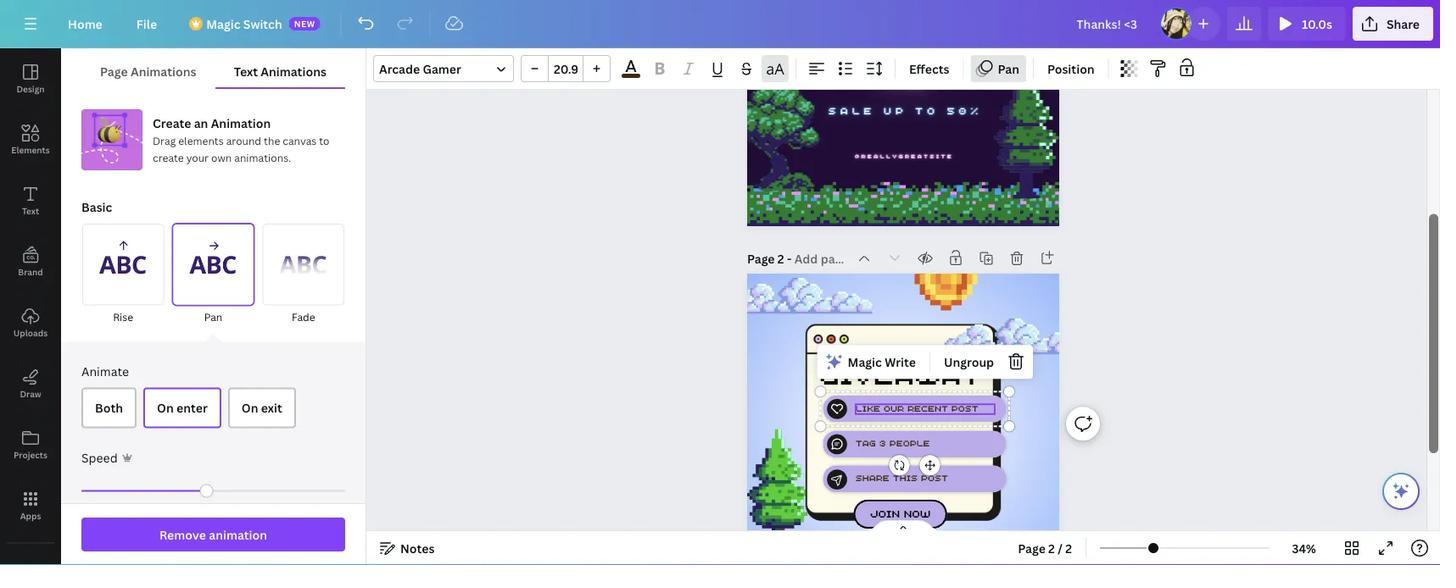 Task type: locate. For each thing, give the bounding box(es) containing it.
animations down file popup button
[[131, 63, 196, 79]]

2 horizontal spatial page
[[1018, 541, 1046, 557]]

2 on from the left
[[242, 400, 258, 416]]

arcade
[[379, 61, 420, 77]]

1 horizontal spatial text
[[234, 63, 258, 79]]

1 vertical spatial page
[[747, 251, 775, 267]]

on exit button
[[228, 388, 296, 429]]

our
[[884, 402, 904, 414]]

1 horizontal spatial 2
[[1049, 541, 1055, 557]]

magic
[[206, 16, 240, 32], [848, 354, 882, 371]]

side panel tab list
[[0, 48, 61, 566]]

like
[[856, 402, 881, 414]]

to right canvas
[[319, 134, 330, 148]]

1 vertical spatial magic
[[848, 354, 882, 371]]

animations inside button
[[131, 63, 196, 79]]

0 horizontal spatial animations
[[131, 63, 196, 79]]

both button
[[81, 388, 137, 429]]

text down magic switch
[[234, 63, 258, 79]]

1 vertical spatial to
[[319, 134, 330, 148]]

home link
[[54, 7, 116, 41]]

pan inside dropdown button
[[998, 61, 1020, 77]]

text inside button
[[234, 63, 258, 79]]

0 horizontal spatial share
[[856, 472, 890, 484]]

text button
[[0, 171, 61, 232]]

pan down pan image at left
[[204, 310, 223, 324]]

drag
[[153, 134, 176, 148]]

create
[[153, 151, 184, 165]]

tag
[[856, 437, 876, 449]]

1 vertical spatial share
[[856, 472, 890, 484]]

2 for /
[[1049, 541, 1055, 557]]

0 horizontal spatial to
[[319, 134, 330, 148]]

group
[[521, 55, 611, 82]]

uploads
[[13, 327, 48, 339]]

enter
[[177, 400, 208, 416]]

magic inside 'main' menu bar
[[206, 16, 240, 32]]

show pages image
[[863, 520, 944, 534]]

magic for magic write
[[848, 354, 882, 371]]

elements button
[[0, 109, 61, 171]]

remove animation button
[[81, 518, 345, 552]]

on for on exit
[[242, 400, 258, 416]]

switch
[[243, 16, 282, 32]]

1 vertical spatial text
[[22, 205, 39, 217]]

page left /
[[1018, 541, 1046, 557]]

0 horizontal spatial post
[[921, 472, 948, 484]]

magic switch
[[206, 16, 282, 32]]

magic inside button
[[848, 354, 882, 371]]

fade image
[[263, 224, 344, 306]]

animation
[[209, 527, 267, 543]]

brand
[[18, 266, 43, 278]]

notes
[[400, 541, 435, 557]]

animations for page animations
[[131, 63, 196, 79]]

1 horizontal spatial page
[[747, 251, 775, 267]]

on left enter
[[157, 400, 174, 416]]

share
[[1387, 16, 1420, 32], [856, 472, 890, 484]]

0 vertical spatial pan
[[998, 61, 1020, 77]]

0 horizontal spatial on
[[157, 400, 174, 416]]

write
[[885, 354, 916, 371]]

page for page 2 -
[[747, 251, 775, 267]]

position
[[1048, 61, 1095, 77]]

0 vertical spatial share
[[1387, 16, 1420, 32]]

text animations button
[[215, 55, 345, 87]]

#402811 image
[[622, 74, 640, 78], [622, 74, 640, 78]]

page animations
[[100, 63, 196, 79]]

1 horizontal spatial animations
[[261, 63, 327, 79]]

notes button
[[373, 535, 442, 562]]

to
[[915, 103, 939, 117], [319, 134, 330, 148]]

create an animation drag elements around the canvas to create your own animations.
[[153, 115, 330, 165]]

0 horizontal spatial magic
[[206, 16, 240, 32]]

animation
[[211, 115, 271, 131]]

1 horizontal spatial pan
[[998, 61, 1020, 77]]

page
[[100, 63, 128, 79], [747, 251, 775, 267], [1018, 541, 1046, 557]]

animations inside button
[[261, 63, 327, 79]]

magic left write
[[848, 354, 882, 371]]

magic left the switch
[[206, 16, 240, 32]]

2
[[778, 251, 784, 267], [1049, 541, 1055, 557], [1066, 541, 1072, 557]]

both
[[95, 400, 123, 416]]

animations for text animations
[[261, 63, 327, 79]]

magic for magic switch
[[206, 16, 240, 32]]

text inside "button"
[[22, 205, 39, 217]]

text for text animations
[[234, 63, 258, 79]]

apps button
[[0, 476, 61, 537]]

page down home
[[100, 63, 128, 79]]

1 horizontal spatial on
[[242, 400, 258, 416]]

text up brand button
[[22, 205, 39, 217]]

0 vertical spatial text
[[234, 63, 258, 79]]

pan
[[998, 61, 1020, 77], [204, 310, 223, 324]]

0 vertical spatial post
[[952, 402, 979, 414]]

around
[[226, 134, 261, 148]]

to right up
[[915, 103, 939, 117]]

1 on from the left
[[157, 400, 174, 416]]

0 vertical spatial magic
[[206, 16, 240, 32]]

2 right /
[[1066, 541, 1072, 557]]

on
[[157, 400, 174, 416], [242, 400, 258, 416]]

page left -
[[747, 251, 775, 267]]

on left exit
[[242, 400, 258, 416]]

this
[[893, 472, 918, 484]]

effects
[[909, 61, 950, 77]]

audio image
[[0, 551, 61, 566]]

post right this
[[921, 472, 948, 484]]

0 horizontal spatial pan
[[204, 310, 223, 324]]

0 horizontal spatial text
[[22, 205, 39, 217]]

main menu bar
[[0, 0, 1440, 48]]

0 vertical spatial page
[[100, 63, 128, 79]]

create
[[153, 115, 191, 131]]

elements
[[178, 134, 224, 148]]

share inside dropdown button
[[1387, 16, 1420, 32]]

Page title text field
[[795, 250, 846, 267]]

0 horizontal spatial 2
[[778, 251, 784, 267]]

design button
[[0, 48, 61, 109]]

uploads button
[[0, 293, 61, 354]]

exit
[[261, 400, 282, 416]]

animations down new
[[261, 63, 327, 79]]

2 left -
[[778, 251, 784, 267]]

1 animations from the left
[[131, 63, 196, 79]]

pan left position
[[998, 61, 1020, 77]]

Design title text field
[[1063, 7, 1153, 41]]

your
[[186, 151, 209, 165]]

0 horizontal spatial page
[[100, 63, 128, 79]]

remove
[[159, 527, 206, 543]]

page for page animations
[[100, 63, 128, 79]]

2 left /
[[1049, 541, 1055, 557]]

1 vertical spatial pan
[[204, 310, 223, 324]]

share button
[[1353, 7, 1434, 41]]

fade button
[[262, 223, 345, 327]]

projects
[[14, 450, 48, 461]]

share for share this post
[[856, 472, 890, 484]]

sale
[[828, 103, 876, 117]]

1 horizontal spatial share
[[1387, 16, 1420, 32]]

/
[[1058, 541, 1063, 557]]

10.0s
[[1302, 16, 1333, 32]]

1 vertical spatial post
[[921, 472, 948, 484]]

rise
[[113, 310, 133, 324]]

2 animations from the left
[[261, 63, 327, 79]]

1 horizontal spatial magic
[[848, 354, 882, 371]]

2 vertical spatial page
[[1018, 541, 1046, 557]]

file button
[[123, 7, 171, 41]]

post right recent
[[952, 402, 979, 414]]

1 horizontal spatial post
[[952, 402, 979, 414]]

magic write button
[[821, 349, 923, 376]]

page 2 -
[[747, 251, 795, 267]]

animations
[[131, 63, 196, 79], [261, 63, 327, 79]]

canvas
[[283, 134, 317, 148]]

0 vertical spatial to
[[915, 103, 939, 117]]

page 2 / 2
[[1018, 541, 1072, 557]]

10.0s button
[[1268, 7, 1346, 41]]



Task type: describe. For each thing, give the bounding box(es) containing it.
home
[[68, 16, 102, 32]]

text for text
[[22, 205, 39, 217]]

34% button
[[1277, 535, 1332, 562]]

own
[[211, 151, 232, 165]]

<3
[[877, 35, 930, 95]]

join
[[870, 506, 900, 521]]

pan button
[[172, 223, 255, 327]]

recent
[[908, 402, 948, 414]]

-
[[787, 251, 792, 267]]

design
[[16, 83, 45, 95]]

like our recent post
[[856, 402, 979, 414]]

tag 3 people
[[856, 437, 930, 449]]

giveaway
[[819, 354, 982, 392]]

pan image
[[172, 224, 254, 306]]

projects button
[[0, 415, 61, 476]]

animate
[[81, 364, 129, 380]]

on enter
[[157, 400, 208, 416]]

apps
[[20, 511, 41, 522]]

fade
[[292, 310, 315, 324]]

position button
[[1041, 55, 1102, 82]]

– – number field
[[554, 61, 578, 77]]

page animations button
[[81, 55, 215, 87]]

arcade gamer button
[[373, 55, 514, 82]]

34%
[[1292, 541, 1316, 557]]

share for share
[[1387, 16, 1420, 32]]

2 horizontal spatial 2
[[1066, 541, 1072, 557]]

50%
[[947, 103, 983, 117]]

the
[[264, 134, 280, 148]]

pan button
[[971, 55, 1026, 82]]

basic
[[81, 199, 112, 215]]

brand button
[[0, 232, 61, 293]]

file
[[136, 16, 157, 32]]

effects button
[[903, 55, 956, 82]]

arcade gamer
[[379, 61, 461, 77]]

magic write
[[848, 354, 916, 371]]

page 2 / 2 button
[[1011, 535, 1079, 562]]

gamer
[[423, 61, 461, 77]]

animations.
[[234, 151, 291, 165]]

on exit
[[242, 400, 282, 416]]

rise button
[[81, 223, 165, 327]]

draw button
[[0, 354, 61, 415]]

speed
[[81, 450, 118, 466]]

ungroup button
[[937, 349, 1001, 376]]

now
[[904, 506, 931, 521]]

on enter button
[[143, 388, 221, 429]]

an
[[194, 115, 208, 131]]

canva assistant image
[[1391, 482, 1412, 502]]

ungroup
[[944, 354, 994, 371]]

pan inside button
[[204, 310, 223, 324]]

on for on enter
[[157, 400, 174, 416]]

remove animation
[[159, 527, 267, 543]]

text animations
[[234, 63, 327, 79]]

@reallygreatsite
[[855, 153, 954, 160]]

to inside create an animation drag elements around the canvas to create your own animations.
[[319, 134, 330, 148]]

elements
[[11, 144, 50, 156]]

join now
[[870, 506, 931, 521]]

1 horizontal spatial to
[[915, 103, 939, 117]]

draw
[[20, 389, 41, 400]]

new
[[294, 18, 315, 29]]

page for page 2 / 2
[[1018, 541, 1046, 557]]

rise image
[[82, 224, 164, 306]]

3
[[880, 437, 886, 449]]

share this post
[[856, 472, 948, 484]]

sale up to 50%
[[828, 103, 983, 117]]

people
[[890, 437, 930, 449]]

2 for -
[[778, 251, 784, 267]]



Task type: vqa. For each thing, say whether or not it's contained in the screenshot.
Design button
yes



